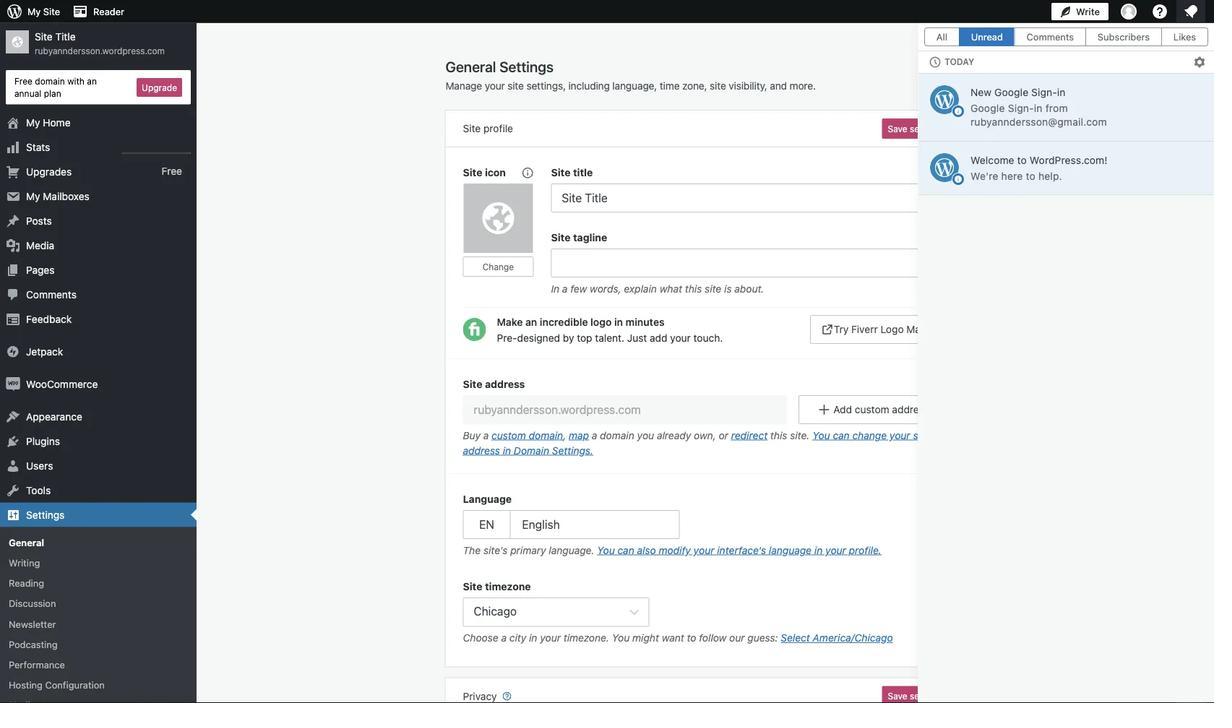 Task type: vqa. For each thing, say whether or not it's contained in the screenshot.
Ruby Anderson image
no



Task type: describe. For each thing, give the bounding box(es) containing it.
maker
[[907, 323, 936, 335]]

my home
[[26, 116, 71, 128]]

visibility,
[[729, 80, 767, 92]]

site for site tagline
[[551, 231, 571, 243]]

logo
[[881, 323, 904, 335]]

about.
[[735, 283, 764, 295]]

0 vertical spatial address
[[485, 378, 525, 390]]

my mailboxes
[[26, 190, 89, 202]]

minutes
[[626, 316, 665, 328]]

timezone
[[485, 580, 531, 592]]

your inside you can change your site address in domain settings.
[[890, 429, 911, 441]]

is
[[724, 283, 732, 295]]

site icon
[[463, 166, 506, 178]]

in inside you can change your site address in domain settings.
[[503, 445, 511, 456]]

posts link
[[0, 209, 197, 233]]

save settings for site profile
[[888, 124, 943, 134]]

settings,
[[527, 80, 566, 92]]

privacy
[[463, 690, 500, 702]]

modify
[[659, 544, 691, 556]]

2 vertical spatial you
[[612, 632, 630, 644]]

my site link
[[0, 0, 66, 23]]

make
[[497, 316, 523, 328]]

site address
[[463, 378, 525, 390]]

group containing en
[[463, 492, 949, 562]]

your right 'city'
[[540, 632, 561, 644]]

img image for woocommerce
[[6, 377, 20, 391]]

incredible
[[540, 316, 588, 328]]

site.
[[790, 429, 810, 441]]

settings
[[26, 509, 65, 521]]

a for few
[[562, 283, 568, 295]]

rubyanndersson.wordpress.com
[[35, 46, 165, 56]]

here
[[1002, 170, 1023, 182]]

site for site timezone
[[463, 580, 483, 592]]

add custom address
[[834, 404, 930, 416]]

newsletter
[[9, 619, 56, 630]]

group containing site tagline
[[551, 230, 949, 300]]

1 vertical spatial google
[[971, 102, 1005, 114]]

img image for jetpack
[[6, 345, 20, 359]]

unread
[[971, 31, 1003, 42]]

address inside you can change your site address in domain settings.
[[463, 445, 500, 456]]

custom domain link
[[492, 429, 563, 441]]

site right zone,
[[710, 80, 726, 92]]

save settings button for privacy
[[882, 686, 949, 703]]

in right 'city'
[[529, 632, 537, 644]]

site for site title rubyanndersson.wordpress.com
[[35, 31, 53, 43]]

from
[[1046, 102, 1068, 114]]

my for my mailboxes
[[26, 190, 40, 202]]

1 horizontal spatial this
[[771, 429, 788, 441]]

my mailboxes link
[[0, 184, 197, 209]]

make an incredible logo in minutes pre-designed by top talent. just add your touch.
[[497, 316, 723, 344]]

words,
[[590, 283, 621, 295]]

welcome to wordpress.com! we're here to help.
[[971, 154, 1108, 182]]

might
[[633, 632, 659, 644]]

my for my home
[[26, 116, 40, 128]]

add custom address link
[[799, 395, 949, 424]]

my for my site
[[27, 6, 41, 17]]

1 vertical spatial to
[[1026, 170, 1036, 182]]

follow
[[699, 632, 727, 644]]

help.
[[1039, 170, 1062, 182]]

in up "from"
[[1057, 86, 1066, 98]]

including
[[569, 80, 610, 92]]

general settings main content
[[446, 23, 1191, 703]]

my site
[[27, 6, 60, 17]]

reading link
[[0, 573, 197, 594]]

settings.
[[552, 445, 594, 456]]

a right "map" link
[[592, 429, 597, 441]]

performance link
[[0, 655, 197, 675]]

0 vertical spatial this
[[685, 283, 702, 295]]

annual plan
[[14, 88, 61, 98]]

in a few words, explain what this site is about.
[[551, 283, 764, 295]]

can inside you can change your site address in domain settings.
[[833, 429, 850, 441]]

subscribers
[[1098, 31, 1150, 42]]

stats link
[[0, 135, 197, 159]]

settings for privacy
[[910, 691, 943, 701]]

writing
[[9, 558, 40, 568]]

try fiverr logo maker
[[834, 323, 936, 335]]

choose
[[463, 632, 499, 644]]

also
[[637, 544, 656, 556]]

my profile image
[[1121, 4, 1137, 20]]

fiverr small logo image
[[463, 318, 486, 341]]

1 vertical spatial you
[[597, 544, 615, 556]]

info image for google sign-in from rubyanndersson@gmail.com
[[954, 107, 963, 116]]

we're
[[971, 170, 999, 182]]

1 vertical spatial sign-
[[1008, 102, 1034, 114]]

already
[[657, 429, 691, 441]]

you can change your site address in domain settings.
[[463, 429, 930, 456]]

site for site address
[[463, 378, 483, 390]]

choose a city in your timezone. you might want to follow our guess: select america/chicago
[[463, 632, 893, 644]]

redirect
[[731, 429, 768, 441]]

domain inside free domain with an annual plan
[[35, 76, 65, 86]]

interface's
[[717, 544, 766, 556]]

a for custom
[[483, 429, 489, 441]]

site inside you can change your site address in domain settings.
[[913, 429, 930, 441]]

site for site icon
[[463, 166, 483, 178]]

site tagline
[[551, 231, 607, 243]]

1 vertical spatial comments
[[26, 288, 77, 300]]

fiverr
[[852, 323, 878, 335]]

performance
[[9, 659, 65, 670]]

cog image
[[1193, 56, 1206, 69]]

map link
[[569, 429, 589, 441]]

change
[[853, 429, 887, 441]]

site timezone
[[463, 580, 531, 592]]

in right language
[[815, 544, 823, 556]]

to inside group
[[687, 632, 697, 644]]

your inside general settings manage your site settings, including language, time zone, site visibility, and more.
[[485, 80, 505, 92]]

home
[[43, 116, 71, 128]]

view button
[[1133, 23, 1191, 45]]

select
[[781, 632, 810, 644]]

0 horizontal spatial can
[[618, 544, 635, 556]]

timezone.
[[564, 632, 609, 644]]

site icon group
[[463, 165, 551, 300]]

you inside you can change your site address in domain settings.
[[813, 429, 830, 441]]

media
[[26, 239, 54, 251]]

settings for site profile
[[910, 124, 943, 134]]

wordpress.com!
[[1030, 154, 1108, 166]]

time image
[[929, 56, 942, 69]]

your inside make an incredible logo in minutes pre-designed by top talent. just add your touch.
[[670, 332, 691, 344]]

free domain with an annual plan
[[14, 76, 97, 98]]

reader
[[93, 6, 124, 17]]

change
[[483, 262, 514, 272]]

info image for we're here to help.
[[954, 175, 963, 183]]

in up rubyanndersson@gmail.com
[[1034, 102, 1043, 114]]

save settings button for site profile
[[882, 119, 949, 139]]

0 horizontal spatial custom
[[492, 429, 526, 441]]

jetpack
[[26, 346, 63, 358]]

redirect link
[[731, 429, 768, 441]]

title
[[55, 31, 76, 43]]

users
[[26, 460, 53, 472]]

add
[[650, 332, 668, 344]]



Task type: locate. For each thing, give the bounding box(es) containing it.
1 horizontal spatial free
[[162, 166, 182, 177]]

1 vertical spatial save settings button
[[882, 686, 949, 703]]

my up posts
[[26, 190, 40, 202]]

my left home
[[26, 116, 40, 128]]

0 vertical spatial img image
[[6, 345, 20, 359]]

0 horizontal spatial comments
[[26, 288, 77, 300]]

domain up domain
[[529, 429, 563, 441]]

1 vertical spatial img image
[[6, 377, 20, 391]]

1 vertical spatial can
[[618, 544, 635, 556]]

0 horizontal spatial free
[[14, 76, 33, 86]]

custom up change
[[855, 404, 890, 416]]

your right modify
[[694, 544, 715, 556]]

0 vertical spatial settings
[[910, 124, 943, 134]]

few
[[571, 283, 587, 295]]

0 vertical spatial save
[[888, 124, 908, 134]]

img image
[[6, 345, 20, 359], [6, 377, 20, 391]]

0 vertical spatial sign-
[[1032, 86, 1057, 98]]

site
[[508, 80, 524, 92], [710, 80, 726, 92], [705, 283, 722, 295], [913, 429, 930, 441]]

1 save settings from the top
[[888, 124, 943, 134]]

america/chicago
[[813, 632, 893, 644]]

an up designed
[[526, 316, 537, 328]]

guess:
[[748, 632, 778, 644]]

reading
[[9, 578, 44, 589]]

to up here
[[1018, 154, 1027, 166]]

this left 'site.' at the bottom
[[771, 429, 788, 441]]

english
[[522, 518, 560, 532]]

1 horizontal spatial an
[[526, 316, 537, 328]]

newsletter link
[[0, 614, 197, 634]]

comments down write 'link'
[[1027, 31, 1074, 42]]

site down add custom address
[[913, 429, 930, 441]]

or
[[719, 429, 729, 441]]

2 horizontal spatial domain
[[600, 429, 635, 441]]

site for site profile
[[463, 123, 481, 134]]

settings link
[[0, 503, 197, 527]]

comments
[[1027, 31, 1074, 42], [26, 288, 77, 300]]

Site tagline text field
[[551, 249, 949, 278]]

all
[[937, 31, 948, 42]]

you left might
[[612, 632, 630, 644]]

site left tagline
[[551, 231, 571, 243]]

own,
[[694, 429, 716, 441]]

manage
[[446, 80, 482, 92]]

google down new
[[971, 102, 1005, 114]]

general link
[[0, 532, 197, 553]]

0 vertical spatial info image
[[954, 107, 963, 116]]

2 vertical spatial my
[[26, 190, 40, 202]]

domain
[[35, 76, 65, 86], [529, 429, 563, 441], [600, 429, 635, 441]]

address down buy at the left bottom
[[463, 445, 500, 456]]

0 vertical spatial to
[[1018, 154, 1027, 166]]

group containing site timezone
[[463, 579, 949, 649]]

talent.
[[595, 332, 625, 344]]

save for site profile
[[888, 124, 908, 134]]

site inside site title rubyanndersson.wordpress.com
[[35, 31, 53, 43]]

info image left we're
[[954, 175, 963, 183]]

to right here
[[1026, 170, 1036, 182]]

2 save from the top
[[888, 691, 908, 701]]

1 save settings button from the top
[[882, 119, 949, 139]]

you right language.
[[597, 544, 615, 556]]

highest hourly views 0 image
[[122, 144, 191, 154]]

0 horizontal spatial this
[[685, 283, 702, 295]]

the
[[463, 544, 481, 556]]

an inside make an incredible logo in minutes pre-designed by top talent. just add your touch.
[[526, 316, 537, 328]]

a right buy at the left bottom
[[483, 429, 489, 441]]

upgrades
[[26, 166, 72, 178]]

address inside the add custom address link
[[892, 404, 930, 416]]

site up title
[[43, 6, 60, 17]]

1 vertical spatial this
[[771, 429, 788, 441]]

upgrade button
[[137, 78, 182, 97]]

this right the what
[[685, 283, 702, 295]]

0 vertical spatial an
[[87, 76, 97, 86]]

zone,
[[682, 80, 707, 92]]

podcasting
[[9, 639, 58, 650]]

just
[[627, 332, 647, 344]]

a right "in"
[[562, 283, 568, 295]]

0 vertical spatial comments
[[1027, 31, 1074, 42]]

upgrade
[[142, 82, 177, 92]]

1 save from the top
[[888, 124, 908, 134]]

in
[[1057, 86, 1066, 98], [1034, 102, 1043, 114], [614, 316, 623, 328], [503, 445, 511, 456], [815, 544, 823, 556], [529, 632, 537, 644]]

can left also
[[618, 544, 635, 556]]

in right logo
[[614, 316, 623, 328]]

closed image
[[1172, 33, 1179, 38]]

free down highest hourly views 0 image
[[162, 166, 182, 177]]

1 vertical spatial save
[[888, 691, 908, 701]]

0 vertical spatial custom
[[855, 404, 890, 416]]

0 vertical spatial you
[[813, 429, 830, 441]]

0 horizontal spatial domain
[[35, 76, 65, 86]]

img image left woocommerce
[[6, 377, 20, 391]]

free inside free domain with an annual plan
[[14, 76, 33, 86]]

sign- up "from"
[[1032, 86, 1057, 98]]

2 save settings from the top
[[888, 691, 943, 701]]

general settings
[[446, 58, 554, 75]]

to right the want
[[687, 632, 697, 644]]

write
[[1076, 6, 1100, 17]]

stats
[[26, 141, 50, 153]]

can
[[833, 429, 850, 441], [618, 544, 635, 556]]

1 horizontal spatial comments
[[1027, 31, 1074, 42]]

mailboxes
[[43, 190, 89, 202]]

1 horizontal spatial custom
[[855, 404, 890, 416]]

1 vertical spatial info image
[[954, 175, 963, 183]]

domain down 'site address' text box
[[600, 429, 635, 441]]

0 vertical spatial google
[[995, 86, 1029, 98]]

language
[[769, 544, 812, 556]]

site down general settings
[[508, 80, 524, 92]]

can down the add
[[833, 429, 850, 441]]

save settings for privacy
[[888, 691, 943, 701]]

what
[[660, 283, 682, 295]]

free up annual plan on the top of page
[[14, 76, 33, 86]]

likes
[[1174, 31, 1196, 42]]

a left 'city'
[[501, 632, 507, 644]]

free for free
[[162, 166, 182, 177]]

pages link
[[0, 258, 197, 282]]

an right with
[[87, 76, 97, 86]]

site for site title
[[551, 166, 571, 178]]

1 horizontal spatial domain
[[529, 429, 563, 441]]

0 vertical spatial can
[[833, 429, 850, 441]]

more information image
[[521, 166, 534, 179]]

1 vertical spatial free
[[162, 166, 182, 177]]

1 vertical spatial custom
[[492, 429, 526, 441]]

touch.
[[694, 332, 723, 344]]

google right new
[[995, 86, 1029, 98]]

settings
[[910, 124, 943, 134], [910, 691, 943, 701]]

custom up domain
[[492, 429, 526, 441]]

Site title text field
[[551, 184, 949, 213]]

site left timezone
[[463, 580, 483, 592]]

2 vertical spatial address
[[463, 445, 500, 456]]

want
[[662, 632, 684, 644]]

in
[[551, 283, 560, 295]]

free for free domain with an annual plan
[[14, 76, 33, 86]]

site title
[[551, 166, 593, 178]]

reader link
[[66, 0, 130, 23]]

in inside make an incredible logo in minutes pre-designed by top talent. just add your touch.
[[614, 316, 623, 328]]

my left reader link
[[27, 6, 41, 17]]

site left is
[[705, 283, 722, 295]]

plugins
[[26, 435, 60, 447]]

address right the add
[[892, 404, 930, 416]]

by
[[563, 332, 574, 344]]

media link
[[0, 233, 197, 258]]

tools
[[26, 484, 51, 496]]

hosting configuration link
[[0, 675, 197, 696]]

your right add
[[670, 332, 691, 344]]

our
[[730, 632, 745, 644]]

your right change
[[890, 429, 911, 441]]

you
[[637, 429, 654, 441]]

manage your notifications image
[[1183, 3, 1200, 20]]

your down general settings
[[485, 80, 505, 92]]

in left domain
[[503, 445, 511, 456]]

buy
[[463, 429, 481, 441]]

1 vertical spatial save settings
[[888, 691, 943, 701]]

my inside 'link'
[[26, 116, 40, 128]]

logo
[[591, 316, 612, 328]]

site left the profile
[[463, 123, 481, 134]]

a for city
[[501, 632, 507, 644]]

1 img image from the top
[[6, 345, 20, 359]]

0 vertical spatial free
[[14, 76, 33, 86]]

view
[[1146, 29, 1167, 39]]

new google sign-in google sign-in from rubyanndersson@gmail.com
[[971, 86, 1107, 128]]

1 horizontal spatial can
[[833, 429, 850, 441]]

site up buy at the left bottom
[[463, 378, 483, 390]]

jetpack link
[[0, 339, 197, 364]]

comments up feedback
[[26, 288, 77, 300]]

podcasting link
[[0, 634, 197, 655]]

the site's primary language. you can also modify your interface's language in your profile.
[[463, 544, 882, 556]]

write link
[[1052, 0, 1109, 23]]

today
[[945, 56, 975, 67]]

woocommerce link
[[0, 372, 197, 397]]

1 info image from the top
[[954, 107, 963, 116]]

img image inside the jetpack link
[[6, 345, 20, 359]]

google
[[995, 86, 1029, 98], [971, 102, 1005, 114]]

change button
[[463, 257, 534, 277]]

site left "title"
[[551, 166, 571, 178]]

img image inside woocommerce link
[[6, 377, 20, 391]]

info image down today
[[954, 107, 963, 116]]

2 settings from the top
[[910, 691, 943, 701]]

domain
[[514, 445, 549, 456]]

img image left jetpack
[[6, 345, 20, 359]]

primary
[[511, 544, 546, 556]]

help image
[[1152, 3, 1169, 20]]

2 vertical spatial to
[[687, 632, 697, 644]]

group containing site address
[[446, 359, 966, 474]]

1 settings from the top
[[910, 124, 943, 134]]

language.
[[549, 544, 595, 556]]

you right 'site.' at the bottom
[[813, 429, 830, 441]]

0 vertical spatial my
[[27, 6, 41, 17]]

domain up annual plan on the top of page
[[35, 76, 65, 86]]

0 vertical spatial save settings
[[888, 124, 943, 134]]

save for privacy
[[888, 691, 908, 701]]

Site address text field
[[463, 395, 787, 424]]

0 vertical spatial save settings button
[[882, 119, 949, 139]]

discussion
[[9, 598, 56, 609]]

0 horizontal spatial an
[[87, 76, 97, 86]]

your left profile.
[[826, 544, 846, 556]]

site title group
[[551, 165, 949, 213]]

site left icon in the left top of the page
[[463, 166, 483, 178]]

an inside free domain with an annual plan
[[87, 76, 97, 86]]

site left title
[[35, 31, 53, 43]]

sign- up rubyanndersson@gmail.com
[[1008, 102, 1034, 114]]

group
[[551, 230, 949, 300], [446, 359, 966, 474], [463, 492, 949, 562], [463, 579, 949, 649]]

custom inside the add custom address link
[[855, 404, 890, 416]]

you can change your site address in domain settings. link
[[463, 429, 930, 456]]

1 vertical spatial my
[[26, 116, 40, 128]]

your
[[485, 80, 505, 92], [670, 332, 691, 344], [890, 429, 911, 441], [694, 544, 715, 556], [826, 544, 846, 556], [540, 632, 561, 644]]

users link
[[0, 454, 197, 478]]

appearance
[[26, 411, 82, 423]]

1 vertical spatial address
[[892, 404, 930, 416]]

,
[[563, 429, 566, 441]]

address down pre-
[[485, 378, 525, 390]]

1 vertical spatial an
[[526, 316, 537, 328]]

2 info image from the top
[[954, 175, 963, 183]]

1 vertical spatial settings
[[910, 691, 943, 701]]

general
[[9, 537, 44, 548]]

2 img image from the top
[[6, 377, 20, 391]]

discussion link
[[0, 594, 197, 614]]

save settings
[[888, 124, 943, 134], [888, 691, 943, 701]]

info image
[[954, 107, 963, 116], [954, 175, 963, 183]]

hosting configuration
[[9, 680, 105, 691]]

try
[[834, 323, 849, 335]]

2 save settings button from the top
[[882, 686, 949, 703]]



